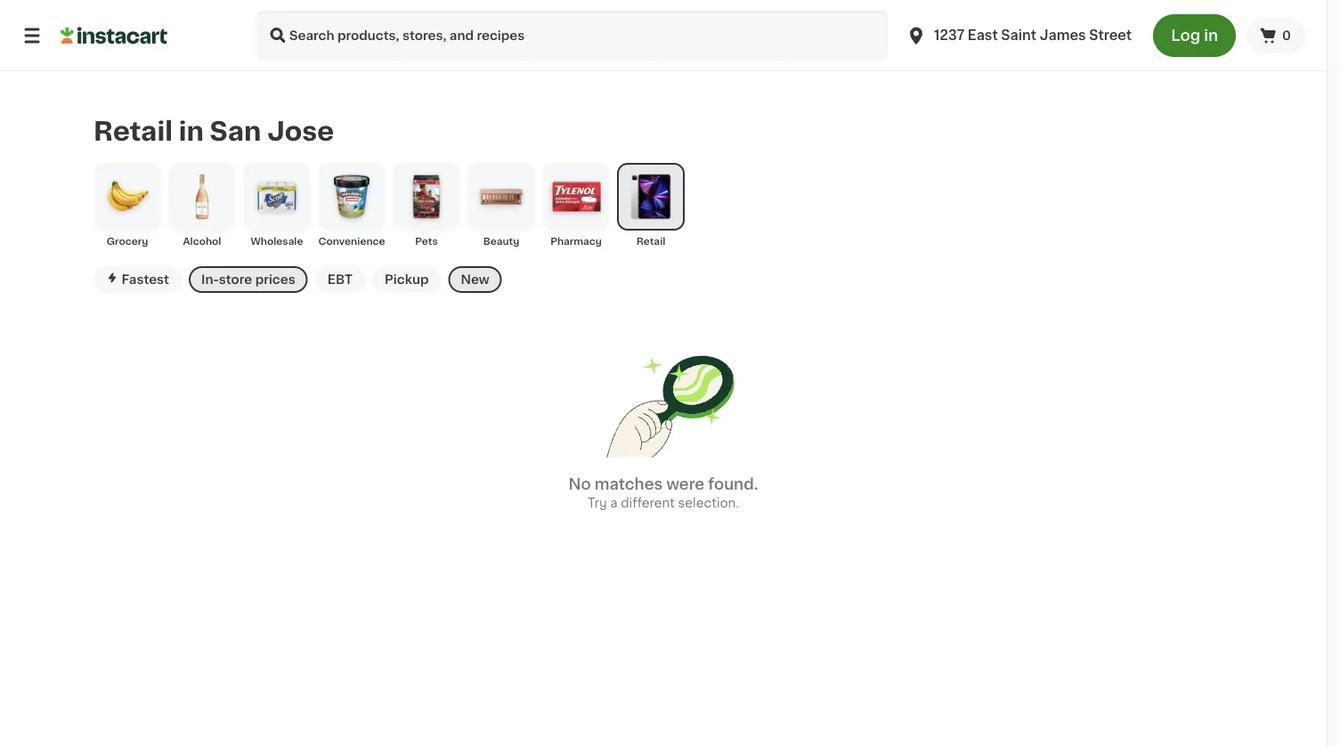 Task type: vqa. For each thing, say whether or not it's contained in the screenshot.
top BY
no



Task type: locate. For each thing, give the bounding box(es) containing it.
pickup
[[385, 273, 429, 286]]

in inside main content
[[179, 118, 204, 144]]

log in
[[1172, 28, 1219, 43]]

in right log
[[1205, 28, 1219, 43]]

in inside button
[[1205, 28, 1219, 43]]

pickup button
[[372, 266, 441, 293]]

retail button
[[617, 163, 685, 248]]

1237 east saint james street button
[[896, 11, 1143, 61], [906, 11, 1133, 61]]

new button
[[449, 266, 502, 293]]

0 horizontal spatial retail
[[94, 118, 173, 144]]

san
[[210, 118, 261, 144]]

alcohol button
[[168, 163, 236, 248]]

instacart logo image
[[61, 25, 168, 46]]

in
[[1205, 28, 1219, 43], [179, 118, 204, 144]]

wholesale
[[251, 236, 303, 246]]

1 vertical spatial in
[[179, 118, 204, 144]]

Search field
[[257, 11, 888, 61]]

fastest
[[122, 273, 169, 286]]

1 horizontal spatial retail
[[637, 236, 666, 246]]

east
[[968, 29, 999, 42]]

new
[[461, 273, 490, 286]]

retail
[[94, 118, 173, 144], [637, 236, 666, 246]]

convenience button
[[318, 163, 386, 248]]

0 vertical spatial retail
[[94, 118, 173, 144]]

retail right "pharmacy"
[[637, 236, 666, 246]]

None search field
[[257, 11, 888, 61]]

in for log
[[1205, 28, 1219, 43]]

0 horizontal spatial in
[[179, 118, 204, 144]]

in-store prices button
[[189, 266, 308, 293]]

were
[[667, 477, 705, 492]]

street
[[1090, 29, 1133, 42]]

retail in san jose main content
[[0, 71, 1328, 583]]

pets
[[415, 236, 438, 246]]

0 vertical spatial in
[[1205, 28, 1219, 43]]

store
[[219, 273, 252, 286]]

1 vertical spatial retail
[[637, 236, 666, 246]]

pharmacy button
[[543, 163, 610, 248]]

try
[[588, 497, 607, 510]]

retail up grocery button
[[94, 118, 173, 144]]

alcohol
[[183, 236, 221, 246]]

in left san
[[179, 118, 204, 144]]

beauty button
[[468, 163, 535, 248]]

1 horizontal spatial in
[[1205, 28, 1219, 43]]

retail inside button
[[637, 236, 666, 246]]

matches
[[595, 477, 663, 492]]



Task type: describe. For each thing, give the bounding box(es) containing it.
no
[[569, 477, 591, 492]]

retail for retail
[[637, 236, 666, 246]]

pets button
[[393, 163, 461, 248]]

no matches were found. try a different selection.
[[569, 477, 759, 510]]

found.
[[709, 477, 759, 492]]

0 button
[[1247, 18, 1306, 53]]

1237 east saint james street
[[935, 29, 1133, 42]]

0
[[1283, 29, 1292, 42]]

retail for retail in san jose
[[94, 118, 173, 144]]

in-
[[201, 273, 219, 286]]

different
[[621, 497, 675, 510]]

log
[[1172, 28, 1201, 43]]

fastest button
[[94, 266, 182, 293]]

1237
[[935, 29, 965, 42]]

in for retail
[[179, 118, 204, 144]]

grocery button
[[94, 163, 161, 248]]

saint
[[1002, 29, 1037, 42]]

log in button
[[1154, 14, 1237, 57]]

grocery
[[107, 236, 148, 246]]

in-store prices
[[201, 273, 296, 286]]

beauty
[[483, 236, 520, 246]]

pharmacy
[[551, 236, 602, 246]]

prices
[[255, 273, 296, 286]]

jose
[[267, 118, 334, 144]]

2 1237 east saint james street button from the left
[[906, 11, 1133, 61]]

a
[[611, 497, 618, 510]]

ebt
[[328, 273, 353, 286]]

ebt button
[[315, 266, 365, 293]]

retail in san jose
[[94, 118, 334, 144]]

james
[[1040, 29, 1087, 42]]

1 1237 east saint james street button from the left
[[896, 11, 1143, 61]]

wholesale button
[[243, 163, 311, 248]]

convenience
[[318, 236, 385, 246]]

selection.
[[678, 497, 739, 510]]



